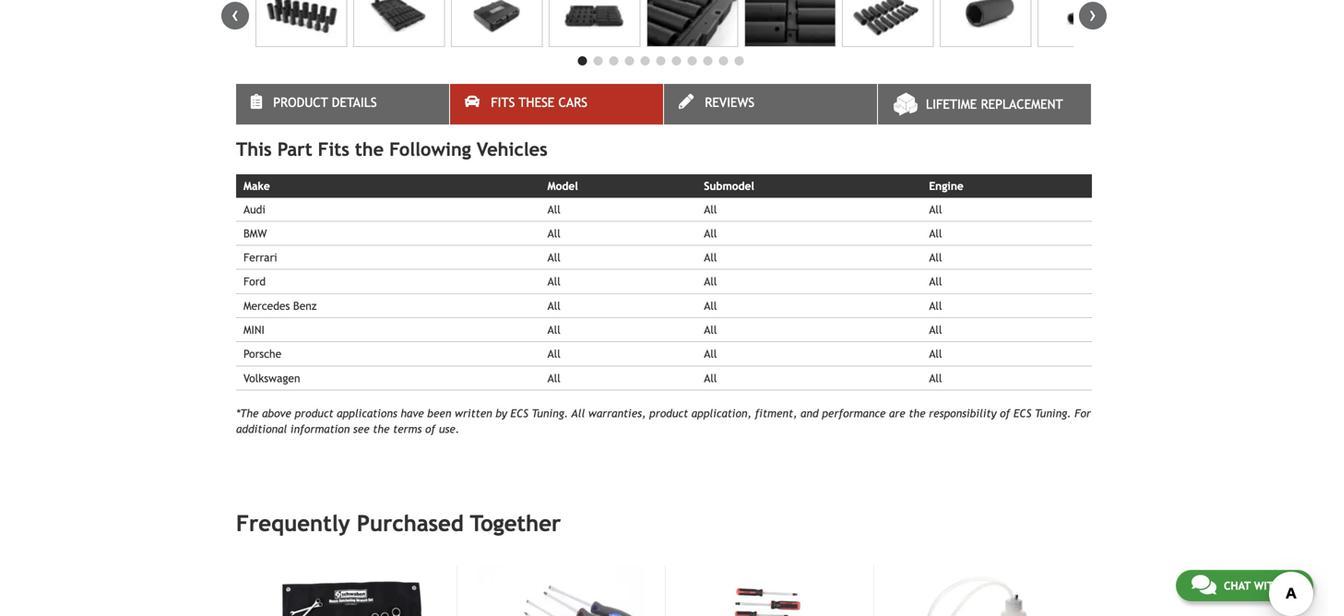 Task type: describe. For each thing, give the bounding box(es) containing it.
additional
[[236, 423, 287, 436]]

0 vertical spatial the
[[355, 139, 384, 160]]

information
[[291, 423, 350, 436]]

lifetime
[[926, 97, 977, 112]]

chat with us link
[[1176, 570, 1314, 602]]

›
[[1090, 2, 1097, 26]]

schwaben compact european pressure brake bleeder image
[[893, 566, 1062, 616]]

volkswagen
[[244, 372, 300, 385]]

audi
[[244, 203, 266, 216]]

replacement
[[981, 97, 1064, 112]]

frequently
[[236, 511, 350, 537]]

all inside *the above product applications have been written by                 ecs tuning. all warranties, product application, fitment,                 and performance are the responsibility of ecs tuning.                 for additional information see the terms of use.
[[572, 407, 585, 420]]

together
[[470, 511, 561, 537]]

0 vertical spatial fits
[[491, 95, 515, 110]]

0 vertical spatial of
[[1000, 407, 1011, 420]]

use.
[[439, 423, 460, 436]]

2 product from the left
[[650, 407, 688, 420]]

performance
[[822, 407, 886, 420]]

bmw
[[244, 227, 267, 240]]

product details
[[273, 95, 377, 110]]

› link
[[1080, 2, 1107, 30]]

this part fits the following vehicles
[[236, 139, 548, 160]]

applications
[[337, 407, 397, 420]]

2 vertical spatial the
[[373, 423, 390, 436]]

with
[[1255, 579, 1282, 592]]

product
[[273, 95, 328, 110]]

4 es#2839106 - 010393sch01a - schwaben 15 pc metric 1/2" dr. deep impact socket set - schwaben professional quality 10mm thru 24mm deep set in a sturdy blow molded case. - schwaben - audi bmw volkswagen mercedes benz mini porsche image from the left
[[549, 0, 641, 47]]

6 es#2839106 - 010393sch01a - schwaben 15 pc metric 1/2" dr. deep impact socket set - schwaben professional quality 10mm thru 24mm deep set in a sturdy blow molded case. - schwaben - audi bmw volkswagen mercedes benz mini porsche image from the left
[[745, 0, 836, 47]]

us
[[1285, 579, 1298, 592]]

schwaben 6 pc. screwdriver set image
[[476, 566, 645, 616]]

9 es#2839106 - 010393sch01a - schwaben 15 pc metric 1/2" dr. deep impact socket set - schwaben professional quality 10mm thru 24mm deep set in a sturdy blow molded case. - schwaben - audi bmw volkswagen mercedes benz mini porsche image from the left
[[1038, 0, 1130, 47]]

submodel
[[704, 180, 755, 193]]

vehicles
[[477, 139, 548, 160]]

fits these cars
[[491, 95, 588, 110]]

above
[[262, 407, 291, 420]]

benz
[[293, 299, 317, 312]]

reviews link
[[664, 84, 878, 125]]

schwaben metric ratcheting 14 piece wrench set image
[[267, 566, 436, 616]]

part
[[277, 139, 312, 160]]

details
[[332, 95, 377, 110]]

purchased
[[357, 511, 464, 537]]

for
[[1075, 407, 1092, 420]]

warranties,
[[589, 407, 646, 420]]

model
[[548, 180, 578, 193]]

1 vertical spatial the
[[909, 407, 926, 420]]

fitment,
[[755, 407, 798, 420]]

comments image
[[1192, 574, 1217, 596]]

reviews
[[705, 95, 755, 110]]



Task type: vqa. For each thing, say whether or not it's contained in the screenshot.
Add to Wish List "image"
no



Task type: locate. For each thing, give the bounding box(es) containing it.
by
[[496, 407, 507, 420]]

ecs right responsibility
[[1014, 407, 1032, 420]]

7 es#2839106 - 010393sch01a - schwaben 15 pc metric 1/2" dr. deep impact socket set - schwaben professional quality 10mm thru 24mm deep set in a sturdy blow molded case. - schwaben - audi bmw volkswagen mercedes benz mini porsche image from the left
[[842, 0, 934, 47]]

terms
[[393, 423, 422, 436]]

1 horizontal spatial ecs
[[1014, 407, 1032, 420]]

the right are
[[909, 407, 926, 420]]

mercedes
[[244, 299, 290, 312]]

5 es#2839106 - 010393sch01a - schwaben 15 pc metric 1/2" dr. deep impact socket set - schwaben professional quality 10mm thru 24mm deep set in a sturdy blow molded case. - schwaben - audi bmw volkswagen mercedes benz mini porsche image from the left
[[647, 0, 739, 47]]

0 horizontal spatial product
[[295, 407, 334, 420]]

all
[[548, 203, 561, 216], [704, 203, 717, 216], [930, 203, 943, 216], [548, 227, 561, 240], [704, 227, 717, 240], [930, 227, 943, 240], [548, 251, 561, 264], [704, 251, 717, 264], [930, 251, 943, 264], [548, 275, 561, 288], [704, 275, 717, 288], [930, 275, 943, 288], [548, 299, 561, 312], [704, 299, 717, 312], [930, 299, 943, 312], [548, 323, 561, 336], [704, 323, 717, 336], [930, 323, 943, 336], [548, 348, 561, 360], [704, 348, 717, 360], [930, 348, 943, 360], [548, 372, 561, 385], [704, 372, 717, 385], [930, 372, 943, 385], [572, 407, 585, 420]]

0 horizontal spatial fits
[[318, 139, 350, 160]]

fits left these
[[491, 95, 515, 110]]

fits right the part
[[318, 139, 350, 160]]

0 horizontal spatial ecs
[[511, 407, 529, 420]]

ecs right by
[[511, 407, 529, 420]]

ecs
[[511, 407, 529, 420], [1014, 407, 1032, 420]]

have
[[401, 407, 424, 420]]

are
[[890, 407, 906, 420]]

fits
[[491, 95, 515, 110], [318, 139, 350, 160]]

‹
[[232, 2, 239, 26]]

0 horizontal spatial of
[[425, 423, 436, 436]]

0 horizontal spatial tuning.
[[532, 407, 569, 420]]

cars
[[559, 95, 588, 110]]

responsibility
[[929, 407, 997, 420]]

2 es#2839106 - 010393sch01a - schwaben 15 pc metric 1/2" dr. deep impact socket set - schwaben professional quality 10mm thru 24mm deep set in a sturdy blow molded case. - schwaben - audi bmw volkswagen mercedes benz mini porsche image from the left
[[353, 0, 445, 47]]

chat
[[1224, 579, 1251, 592]]

1 horizontal spatial fits
[[491, 95, 515, 110]]

*the
[[236, 407, 259, 420]]

*the above product applications have been written by                 ecs tuning. all warranties, product application, fitment,                 and performance are the responsibility of ecs tuning.                 for additional information see the terms of use.
[[236, 407, 1092, 436]]

8 es#2839106 - 010393sch01a - schwaben 15 pc metric 1/2" dr. deep impact socket set - schwaben professional quality 10mm thru 24mm deep set in a sturdy blow molded case. - schwaben - audi bmw volkswagen mercedes benz mini porsche image from the left
[[940, 0, 1032, 47]]

ferrari
[[244, 251, 277, 264]]

this
[[236, 139, 272, 160]]

fits these cars link
[[450, 84, 663, 125]]

product
[[295, 407, 334, 420], [650, 407, 688, 420]]

tuning. right by
[[532, 407, 569, 420]]

mercedes benz
[[244, 299, 317, 312]]

product up information
[[295, 407, 334, 420]]

the down details
[[355, 139, 384, 160]]

1 vertical spatial fits
[[318, 139, 350, 160]]

tuning.
[[532, 407, 569, 420], [1035, 407, 1072, 420]]

1 tuning. from the left
[[532, 407, 569, 420]]

engine
[[930, 180, 964, 193]]

3 es#2839106 - 010393sch01a - schwaben 15 pc metric 1/2" dr. deep impact socket set - schwaben professional quality 10mm thru 24mm deep set in a sturdy blow molded case. - schwaben - audi bmw volkswagen mercedes benz mini porsche image from the left
[[451, 0, 543, 47]]

schwaben ball end hex driver set - 4mm-10mm image
[[685, 566, 854, 616]]

ford
[[244, 275, 266, 288]]

mini
[[244, 323, 265, 336]]

product details link
[[236, 84, 449, 125]]

of down been
[[425, 423, 436, 436]]

following
[[390, 139, 471, 160]]

see
[[353, 423, 370, 436]]

1 horizontal spatial product
[[650, 407, 688, 420]]

chat with us
[[1224, 579, 1298, 592]]

2 ecs from the left
[[1014, 407, 1032, 420]]

make
[[244, 180, 270, 193]]

‹ link
[[221, 2, 249, 30]]

1 es#2839106 - 010393sch01a - schwaben 15 pc metric 1/2" dr. deep impact socket set - schwaben professional quality 10mm thru 24mm deep set in a sturdy blow molded case. - schwaben - audi bmw volkswagen mercedes benz mini porsche image from the left
[[256, 0, 347, 47]]

these
[[519, 95, 555, 110]]

1 vertical spatial of
[[425, 423, 436, 436]]

es#2839106 - 010393sch01a - schwaben 15 pc metric 1/2" dr. deep impact socket set - schwaben professional quality 10mm thru 24mm deep set in a sturdy blow molded case. - schwaben - audi bmw volkswagen mercedes benz mini porsche image
[[256, 0, 347, 47], [353, 0, 445, 47], [451, 0, 543, 47], [549, 0, 641, 47], [647, 0, 739, 47], [745, 0, 836, 47], [842, 0, 934, 47], [940, 0, 1032, 47], [1038, 0, 1130, 47]]

1 horizontal spatial of
[[1000, 407, 1011, 420]]

application,
[[692, 407, 752, 420]]

porsche
[[244, 348, 282, 360]]

frequently purchased together
[[236, 511, 561, 537]]

been
[[427, 407, 452, 420]]

tuning. left for
[[1035, 407, 1072, 420]]

1 product from the left
[[295, 407, 334, 420]]

1 horizontal spatial tuning.
[[1035, 407, 1072, 420]]

of
[[1000, 407, 1011, 420], [425, 423, 436, 436]]

product right warranties,
[[650, 407, 688, 420]]

2 tuning. from the left
[[1035, 407, 1072, 420]]

of right responsibility
[[1000, 407, 1011, 420]]

1 ecs from the left
[[511, 407, 529, 420]]

written
[[455, 407, 493, 420]]

lifetime replacement
[[926, 97, 1064, 112]]

the right see on the left
[[373, 423, 390, 436]]

lifetime replacement link
[[878, 84, 1092, 125]]

the
[[355, 139, 384, 160], [909, 407, 926, 420], [373, 423, 390, 436]]

and
[[801, 407, 819, 420]]



